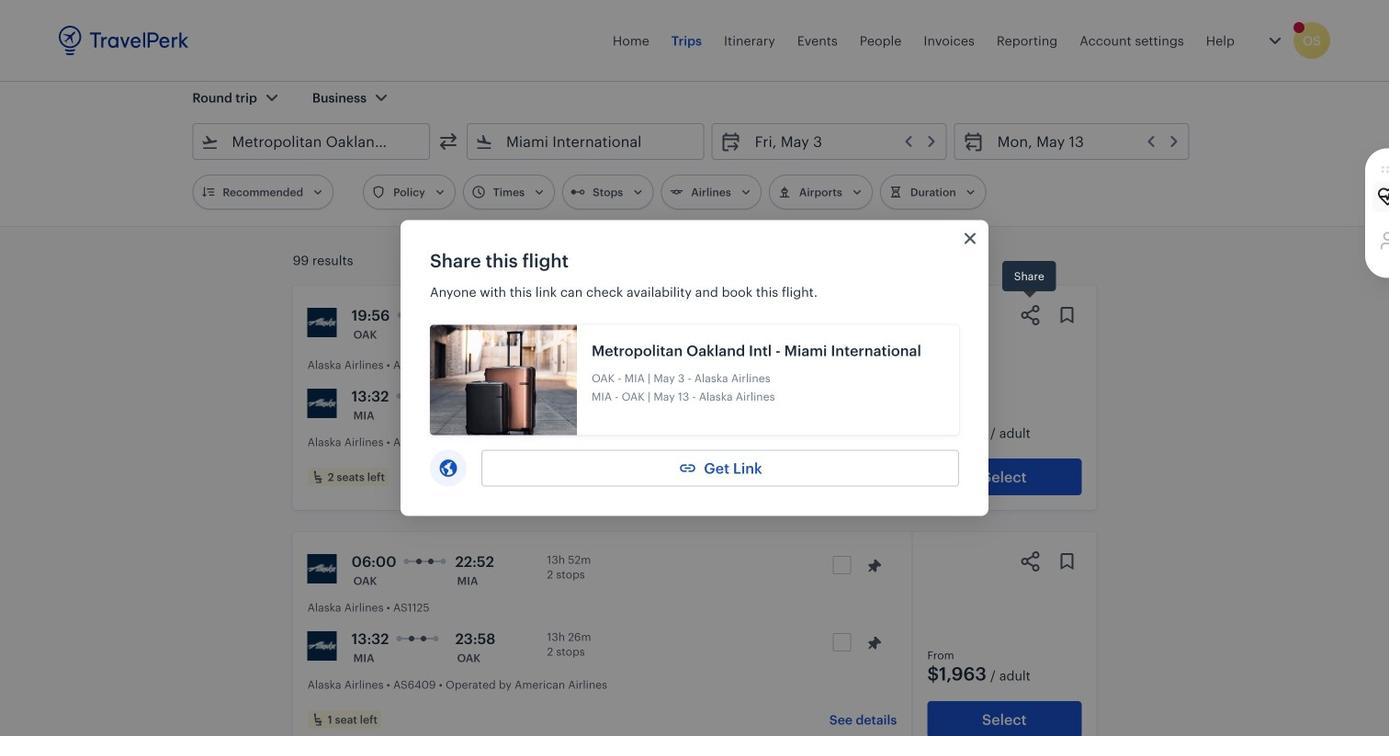 Task type: describe. For each thing, give the bounding box(es) containing it.
Depart field
[[742, 127, 939, 156]]

modalbody element
[[401, 272, 989, 516]]

modalheader element
[[401, 220, 989, 272]]

2 alaska airlines image from the top
[[308, 389, 337, 418]]



Task type: vqa. For each thing, say whether or not it's contained in the screenshot.
From search field
yes



Task type: locate. For each thing, give the bounding box(es) containing it.
1 alaska airlines image from the top
[[308, 308, 337, 337]]

3 alaska airlines image from the top
[[308, 554, 337, 584]]

To search field
[[494, 127, 680, 156]]

tooltip
[[1003, 261, 1057, 300]]

Return field
[[985, 127, 1182, 156]]

alaska airlines image
[[308, 308, 337, 337], [308, 389, 337, 418], [308, 554, 337, 584], [308, 631, 337, 661]]

4 alaska airlines image from the top
[[308, 631, 337, 661]]

From search field
[[219, 127, 405, 156]]



